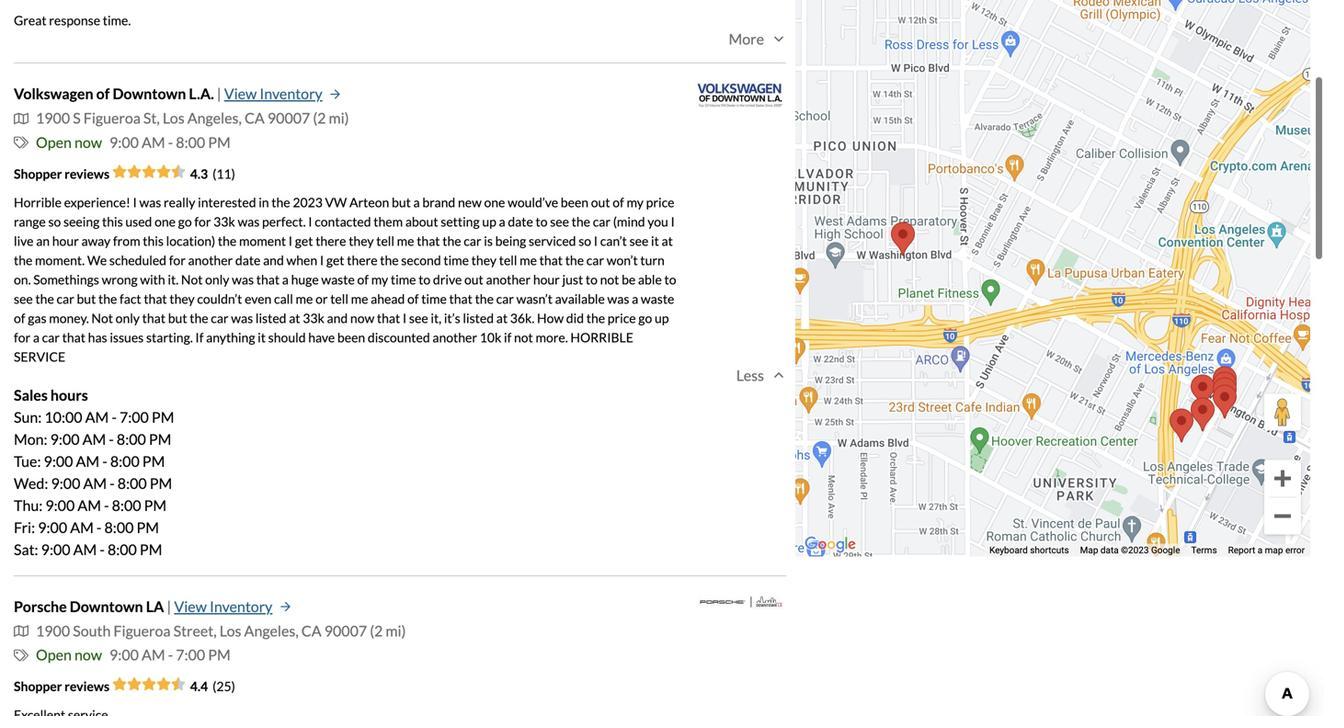 Task type: describe. For each thing, give the bounding box(es) containing it.
keyboard shortcuts
[[990, 545, 1069, 556]]

me up second
[[397, 233, 414, 249]]

report a map error
[[1229, 545, 1305, 556]]

from
[[113, 233, 140, 249]]

less
[[737, 366, 764, 384]]

4.3
[[190, 166, 208, 182]]

arrow right image
[[330, 89, 341, 100]]

0 vertical spatial out
[[591, 194, 610, 210]]

see left it,
[[409, 310, 428, 326]]

contacted
[[315, 214, 371, 229]]

be
[[622, 272, 636, 287]]

drive
[[433, 272, 462, 287]]

now inside horrible experience! i was really interested in the 2023 vw arteon but a brand new one would've been out of my price range so seeing this used one go for 33k was perfect. i contacted them about setting up a date to see the car (mind you i live an hour away from this location) the moment i get there they tell me that the car is being serviced so i can't see it at the moment. we scheduled for another date and when i get there the second time they tell me that the car won't turn on. somethings wrong with it. not only was that a huge waste of my time to drive out another hour just to not be able to see the car but the fact that they couldn't even call me or tell me ahead of time that the car wasn't available was a waste of gas money. not only that but the car was listed at 33k and now that i see it, it's listed at 36k. how did the price go up for a car that has issues starting. if anything it should have been discounted another 10k if not more. horrible service
[[350, 310, 375, 326]]

to right able
[[665, 272, 677, 287]]

1 horizontal spatial tell
[[376, 233, 395, 249]]

in
[[259, 194, 269, 210]]

1 vertical spatial another
[[486, 272, 531, 287]]

second
[[401, 252, 441, 268]]

(25)
[[213, 679, 235, 695]]

a up being
[[499, 214, 506, 229]]

more
[[729, 30, 764, 48]]

9:00 down 10:00 on the bottom
[[50, 430, 80, 448]]

with
[[140, 272, 165, 287]]

0 horizontal spatial only
[[116, 310, 140, 326]]

am down 'st,' on the top left
[[142, 133, 165, 151]]

1 vertical spatial one
[[155, 214, 176, 229]]

angle up image
[[772, 368, 786, 383]]

am up porsche downtown la |
[[73, 541, 97, 559]]

terms link
[[1192, 545, 1217, 556]]

of up (mind
[[613, 194, 624, 210]]

0 vertical spatial time
[[444, 252, 469, 268]]

it.
[[168, 272, 179, 287]]

reviews for 9:00 am - 8:00 pm
[[65, 166, 110, 182]]

has
[[88, 330, 107, 345]]

porsche downtown la logo image
[[694, 595, 786, 610]]

2 horizontal spatial but
[[392, 194, 411, 210]]

fact
[[120, 291, 141, 307]]

1 horizontal spatial |
[[217, 85, 221, 103]]

great response time.
[[14, 13, 131, 28]]

if
[[504, 330, 512, 345]]

serviced
[[529, 233, 576, 249]]

the left fact
[[98, 291, 117, 307]]

open for open now 9:00 am - 8:00 pm
[[36, 133, 72, 151]]

see up serviced
[[550, 214, 569, 229]]

the down live
[[14, 252, 33, 268]]

the down setting at the left
[[443, 233, 461, 249]]

that down about
[[417, 233, 440, 249]]

view for porsche downtown la |
[[174, 598, 207, 616]]

the up serviced
[[572, 214, 591, 229]]

1 vertical spatial time
[[391, 272, 416, 287]]

that up starting.
[[142, 310, 166, 326]]

that up it's
[[449, 291, 473, 307]]

of right volkswagen
[[96, 85, 110, 103]]

was up 'even'
[[232, 272, 254, 287]]

map
[[1265, 545, 1284, 556]]

0 vertical spatial downtown
[[113, 85, 186, 103]]

1900 for 1900 s figueroa st, los angeles, ca 90007         (2 mi)
[[36, 109, 70, 127]]

4.4 (25)
[[190, 679, 235, 695]]

wrong
[[102, 272, 138, 287]]

0 horizontal spatial another
[[188, 252, 233, 268]]

1 horizontal spatial at
[[496, 310, 508, 326]]

1 horizontal spatial not
[[181, 272, 203, 287]]

the up horrible
[[587, 310, 605, 326]]

1 horizontal spatial so
[[579, 233, 592, 249]]

2 vertical spatial time
[[421, 291, 447, 307]]

0 vertical spatial one
[[484, 194, 505, 210]]

gas
[[28, 310, 46, 326]]

mi) for 1900 s figueroa st, los angeles, ca 90007         (2 mi)
[[329, 109, 349, 127]]

1 vertical spatial been
[[337, 330, 365, 345]]

1 vertical spatial they
[[472, 252, 497, 268]]

2 horizontal spatial at
[[662, 233, 673, 249]]

car down can't
[[587, 252, 604, 268]]

the left second
[[380, 252, 399, 268]]

car left the 'is'
[[464, 233, 482, 249]]

i right when
[[320, 252, 324, 268]]

2 vertical spatial they
[[170, 291, 195, 307]]

used
[[125, 214, 152, 229]]

won't
[[607, 252, 638, 268]]

them
[[374, 214, 403, 229]]

that down "ahead"
[[377, 310, 400, 326]]

data
[[1101, 545, 1119, 556]]

1 horizontal spatial waste
[[641, 291, 675, 307]]

time.
[[103, 13, 131, 28]]

2 horizontal spatial tell
[[499, 252, 517, 268]]

0 vertical spatial so
[[48, 214, 61, 229]]

keyboard
[[990, 545, 1028, 556]]

sales hours sun:                     10:00 am - 7:00 pm mon:                     9:00 am - 8:00 pm tue:                     9:00 am - 8:00 pm wed:                     9:00 am - 8:00 pm thu:                     9:00 am - 8:00 pm fri:                     9:00 am - 8:00 pm sat:                     9:00 am - 8:00 pm
[[14, 386, 174, 559]]

1 vertical spatial 7:00
[[176, 646, 205, 664]]

am down la at the left of page
[[142, 646, 165, 664]]

i left can't
[[594, 233, 598, 249]]

the up 10k
[[475, 291, 494, 307]]

toyota of downtown l.a. image
[[1191, 375, 1215, 409]]

an
[[36, 233, 50, 249]]

1 vertical spatial and
[[327, 310, 348, 326]]

1 vertical spatial not
[[514, 330, 533, 345]]

porsche downtown la |
[[14, 598, 171, 616]]

1 horizontal spatial it
[[651, 233, 659, 249]]

that down serviced
[[540, 252, 563, 268]]

just
[[562, 272, 583, 287]]

vw
[[325, 194, 347, 210]]

should
[[268, 330, 306, 345]]

map image
[[14, 111, 29, 126]]

see down (mind
[[630, 233, 649, 249]]

la
[[146, 598, 164, 616]]

sales
[[14, 386, 48, 404]]

to right just
[[586, 272, 598, 287]]

have
[[308, 330, 335, 345]]

that up 'even'
[[256, 272, 280, 287]]

it's
[[444, 310, 461, 326]]

angle down image
[[772, 32, 786, 46]]

how
[[537, 310, 564, 326]]

10:00
[[45, 408, 82, 426]]

that down money.
[[62, 330, 86, 345]]

now for 1900 south figueroa street, los angeles, ca 90007         (2 mi)
[[74, 646, 102, 664]]

i right you on the top of the page
[[671, 214, 675, 229]]

error
[[1286, 545, 1305, 556]]

1 vertical spatial for
[[169, 252, 186, 268]]

seeing
[[63, 214, 100, 229]]

was up moment
[[238, 214, 260, 229]]

0 vertical spatial go
[[178, 214, 192, 229]]

ca for open now 9:00 am - 7:00 pm
[[302, 622, 322, 640]]

more.
[[536, 330, 568, 345]]

that down with
[[144, 291, 167, 307]]

am right 10:00 on the bottom
[[85, 408, 109, 426]]

volkswagen of downtown l.a. logo image
[[694, 82, 786, 109]]

0 vertical spatial price
[[646, 194, 675, 210]]

or
[[316, 291, 328, 307]]

you
[[648, 214, 669, 229]]

1 horizontal spatial get
[[326, 252, 345, 268]]

©2023
[[1121, 545, 1149, 556]]

more button
[[729, 30, 786, 48]]

los angeles chrysler jeep dodge ram image
[[1170, 409, 1194, 443]]

1900 south figueroa street, los angeles, ca 90007         (2 mi)
[[36, 622, 406, 640]]

great
[[14, 13, 47, 28]]

0 horizontal spatial not
[[91, 310, 113, 326]]

would've
[[508, 194, 558, 210]]

l.a.
[[189, 85, 214, 103]]

call
[[274, 291, 293, 307]]

am right wed:
[[83, 475, 107, 492]]

sun:
[[14, 408, 42, 426]]

mi) for 1900 south figueroa street, los angeles, ca 90007         (2 mi)
[[386, 622, 406, 640]]

1 vertical spatial |
[[167, 598, 171, 616]]

see down on.
[[14, 291, 33, 307]]

0 horizontal spatial my
[[371, 272, 388, 287]]

can't
[[600, 233, 627, 249]]

9:00 right thu:
[[45, 497, 75, 515]]

(mind
[[613, 214, 645, 229]]

money.
[[49, 310, 89, 326]]

1 vertical spatial downtown
[[70, 598, 143, 616]]

2023
[[293, 194, 323, 210]]

perfect.
[[262, 214, 306, 229]]

0 horizontal spatial get
[[295, 233, 313, 249]]

the up gas
[[35, 291, 54, 307]]

range
[[14, 214, 46, 229]]

a left map
[[1258, 545, 1263, 556]]

0 horizontal spatial but
[[77, 291, 96, 307]]

9:00 down south
[[109, 646, 139, 664]]

a up call
[[282, 272, 289, 287]]

me left "ahead"
[[351, 291, 368, 307]]

tags image for open now 9:00 am - 7:00 pm
[[14, 648, 29, 663]]

new
[[458, 194, 482, 210]]

the up just
[[565, 252, 584, 268]]

of right "huge"
[[357, 272, 369, 287]]

we
[[87, 252, 107, 268]]

shopper reviews for open now 9:00 am - 8:00 pm
[[14, 166, 112, 182]]

porsche downtown la image
[[1213, 378, 1237, 412]]

1 vertical spatial 33k
[[303, 310, 325, 326]]

2 vertical spatial but
[[168, 310, 187, 326]]

able
[[638, 272, 662, 287]]

a up about
[[413, 194, 420, 210]]

am down 10:00 on the bottom
[[76, 452, 99, 470]]

ahead
[[371, 291, 405, 307]]

36k.
[[510, 310, 535, 326]]

1 horizontal spatial there
[[347, 252, 378, 268]]

when
[[287, 252, 317, 268]]

moment
[[239, 233, 286, 249]]

car up service
[[42, 330, 60, 345]]

away
[[81, 233, 111, 249]]

90007 for 1900 south figueroa street, los angeles, ca 90007         (2 mi)
[[324, 622, 367, 640]]

view inventory link for open now 9:00 am - 7:00 pm
[[174, 595, 291, 619]]

4.3 (11)
[[190, 166, 235, 182]]

keyboard shortcuts button
[[990, 544, 1069, 557]]

0 vertical spatial for
[[194, 214, 211, 229]]

report
[[1229, 545, 1256, 556]]

0 horizontal spatial out
[[464, 272, 484, 287]]

0 vertical spatial not
[[600, 272, 619, 287]]

auto connections image
[[891, 222, 915, 256]]

9:00 right fri:
[[38, 519, 67, 537]]

now for 1900 s figueroa st, los angeles, ca 90007         (2 mi)
[[74, 133, 102, 151]]

south
[[73, 622, 111, 640]]

the left moment
[[218, 233, 237, 249]]

audi of downtown l.a. image
[[1213, 367, 1237, 401]]

map region
[[796, 0, 1311, 557]]

somethings
[[33, 272, 99, 287]]

me left or
[[296, 291, 313, 307]]

9:00 right tue:
[[44, 452, 73, 470]]

0 vertical spatial they
[[349, 233, 374, 249]]

0 horizontal spatial at
[[289, 310, 300, 326]]

a down gas
[[33, 330, 40, 345]]



Task type: vqa. For each thing, say whether or not it's contained in the screenshot.
"listings" within Used Ghia 1 listings starting at $229,900
no



Task type: locate. For each thing, give the bounding box(es) containing it.
get up when
[[295, 233, 313, 249]]

0 horizontal spatial (2
[[313, 109, 326, 127]]

am right fri:
[[70, 519, 94, 537]]

1 horizontal spatial hour
[[533, 272, 560, 287]]

10k
[[480, 330, 502, 345]]

huge
[[291, 272, 319, 287]]

(2 for 1900 south figueroa street, los angeles, ca 90007         (2 mi)
[[370, 622, 383, 640]]

0 vertical spatial figueroa
[[83, 109, 141, 127]]

1 vertical spatial los
[[220, 622, 241, 640]]

at up should
[[289, 310, 300, 326]]

2 horizontal spatial another
[[486, 272, 531, 287]]

0 vertical spatial this
[[102, 214, 123, 229]]

now down s
[[74, 133, 102, 151]]

0 horizontal spatial there
[[316, 233, 346, 249]]

horrible experience! i was really interested in the 2023 vw arteon but a brand new one would've been out of my price range so seeing this used one go for 33k was perfect. i contacted them about setting up a date to see the car (mind you i live an hour away from this location) the moment i get there they tell me that the car is being serviced so i can't see it at the moment. we scheduled for another date and when i get there the second time they tell me that the car won't turn on. somethings wrong with it. not only was that a huge waste of my time to drive out another hour just to not be able to see the car but the fact that they couldn't even call me or tell me ahead of time that the car wasn't available was a waste of gas money. not only that but the car was listed at 33k and now that i see it, it's listed at 36k. how did the price go up for a car that has issues starting. if anything it should have been discounted another 10k if not more. horrible service
[[14, 194, 677, 365]]

been right have at left top
[[337, 330, 365, 345]]

listed up 10k
[[463, 310, 494, 326]]

0 vertical spatial ca
[[245, 109, 265, 127]]

2 vertical spatial another
[[433, 330, 477, 345]]

angeles, down arrow right image
[[244, 622, 299, 640]]

90007 for 1900 s figueroa st, los angeles, ca 90007         (2 mi)
[[268, 109, 310, 127]]

hour up moment.
[[52, 233, 79, 249]]

of
[[96, 85, 110, 103], [613, 194, 624, 210], [357, 272, 369, 287], [407, 291, 419, 307], [14, 310, 25, 326]]

wed:
[[14, 475, 48, 492]]

service
[[14, 349, 65, 365]]

1 vertical spatial price
[[608, 310, 636, 326]]

1 vertical spatial angeles,
[[244, 622, 299, 640]]

1 horizontal spatial one
[[484, 194, 505, 210]]

car down couldn't
[[211, 310, 229, 326]]

1 vertical spatial figueroa
[[114, 622, 171, 640]]

1 vertical spatial go
[[639, 310, 652, 326]]

volkswagen of downtown l.a. image
[[1213, 372, 1237, 406]]

downtown
[[113, 85, 186, 103], [70, 598, 143, 616]]

2 vertical spatial for
[[14, 330, 30, 345]]

been right the 'would've'
[[561, 194, 589, 210]]

|
[[217, 85, 221, 103], [167, 598, 171, 616]]

horrible
[[571, 330, 634, 345]]

| right l.a.
[[217, 85, 221, 103]]

0 vertical spatial there
[[316, 233, 346, 249]]

0 vertical spatial date
[[508, 214, 533, 229]]

issues
[[110, 330, 144, 345]]

st,
[[143, 109, 160, 127]]

0 horizontal spatial listed
[[256, 310, 287, 326]]

s
[[73, 109, 81, 127]]

google image
[[800, 533, 861, 557]]

figueroa for of
[[83, 109, 141, 127]]

did
[[566, 310, 584, 326]]

1 horizontal spatial go
[[639, 310, 652, 326]]

date down moment
[[235, 252, 261, 268]]

at down you on the top of the page
[[662, 233, 673, 249]]

9:00 right wed:
[[51, 475, 80, 492]]

90007
[[268, 109, 310, 127], [324, 622, 367, 640]]

0 horizontal spatial 33k
[[214, 214, 235, 229]]

shopper for open now 9:00 am - 7:00 pm
[[14, 679, 62, 695]]

thu:
[[14, 497, 43, 515]]

1 tags image from the top
[[14, 135, 29, 150]]

go down able
[[639, 310, 652, 326]]

go
[[178, 214, 192, 229], [639, 310, 652, 326]]

was down be
[[608, 291, 630, 307]]

available
[[555, 291, 605, 307]]

less button
[[737, 366, 786, 384]]

listed
[[256, 310, 287, 326], [463, 310, 494, 326]]

shopper up "horrible"
[[14, 166, 62, 182]]

1 vertical spatial mi)
[[386, 622, 406, 640]]

tags image for open now 9:00 am - 8:00 pm
[[14, 135, 29, 150]]

not
[[600, 272, 619, 287], [514, 330, 533, 345]]

1900 left s
[[36, 109, 70, 127]]

brand
[[423, 194, 456, 210]]

1 horizontal spatial 90007
[[324, 622, 367, 640]]

2 horizontal spatial for
[[194, 214, 211, 229]]

0 horizontal spatial this
[[102, 214, 123, 229]]

los right street,
[[220, 622, 241, 640]]

kia downtown la image
[[1191, 398, 1215, 432]]

and
[[263, 252, 284, 268], [327, 310, 348, 326]]

wasn't
[[517, 291, 553, 307]]

0 horizontal spatial 90007
[[268, 109, 310, 127]]

0 vertical spatial angeles,
[[187, 109, 242, 127]]

one down really
[[155, 214, 176, 229]]

tell down being
[[499, 252, 517, 268]]

shopper reviews for open now 9:00 am - 7:00 pm
[[14, 679, 112, 695]]

1 vertical spatial open
[[36, 646, 72, 664]]

i up used
[[133, 194, 137, 210]]

0 horizontal spatial view
[[174, 598, 207, 616]]

0 vertical spatial my
[[627, 194, 644, 210]]

location)
[[166, 233, 215, 249]]

1 horizontal spatial only
[[205, 272, 229, 287]]

see
[[550, 214, 569, 229], [630, 233, 649, 249], [14, 291, 33, 307], [409, 310, 428, 326]]

another
[[188, 252, 233, 268], [486, 272, 531, 287], [433, 330, 477, 345]]

map image
[[14, 624, 29, 639]]

0 horizontal spatial los
[[163, 109, 185, 127]]

0 horizontal spatial not
[[514, 330, 533, 345]]

7:00 inside sales hours sun:                     10:00 am - 7:00 pm mon:                     9:00 am - 8:00 pm tue:                     9:00 am - 8:00 pm wed:                     9:00 am - 8:00 pm thu:                     9:00 am - 8:00 pm fri:                     9:00 am - 8:00 pm sat:                     9:00 am - 8:00 pm
[[120, 408, 149, 426]]

the up if
[[190, 310, 208, 326]]

map data ©2023 google
[[1080, 545, 1181, 556]]

1 vertical spatial up
[[655, 310, 669, 326]]

been
[[561, 194, 589, 210], [337, 330, 365, 345]]

was up anything
[[231, 310, 253, 326]]

1 horizontal spatial but
[[168, 310, 187, 326]]

1 horizontal spatial view
[[224, 85, 257, 103]]

angeles, for open now 9:00 am - 7:00 pm
[[244, 622, 299, 640]]

ca
[[245, 109, 265, 127], [302, 622, 322, 640]]

reviews for 9:00 am - 7:00 pm
[[65, 679, 110, 695]]

0 horizontal spatial waste
[[321, 272, 355, 287]]

out
[[591, 194, 610, 210], [464, 272, 484, 287]]

this up from
[[102, 214, 123, 229]]

2 1900 from the top
[[36, 622, 70, 640]]

am right thu:
[[78, 497, 101, 515]]

2 shopper from the top
[[14, 679, 62, 695]]

view inventory for open now 9:00 am - 8:00 pm
[[224, 85, 323, 103]]

but
[[392, 194, 411, 210], [77, 291, 96, 307], [168, 310, 187, 326]]

only
[[205, 272, 229, 287], [116, 310, 140, 326]]

the right in
[[272, 194, 290, 210]]

1 shopper reviews from the top
[[14, 166, 112, 182]]

car down somethings at top
[[57, 291, 74, 307]]

tue:
[[14, 452, 41, 470]]

not left be
[[600, 272, 619, 287]]

1 horizontal spatial out
[[591, 194, 610, 210]]

starting.
[[146, 330, 193, 345]]

waste up or
[[321, 272, 355, 287]]

9:00 right the sat:
[[41, 541, 70, 559]]

(2 for 1900 s figueroa st, los angeles, ca 90007         (2 mi)
[[313, 109, 326, 127]]

view up street,
[[174, 598, 207, 616]]

shopper reviews down south
[[14, 679, 112, 695]]

ford of downtown la image
[[1213, 385, 1237, 419]]

my up "ahead"
[[371, 272, 388, 287]]

and down moment
[[263, 252, 284, 268]]

1 shopper from the top
[[14, 166, 62, 182]]

1 horizontal spatial listed
[[463, 310, 494, 326]]

view inventory link
[[224, 82, 341, 106], [174, 595, 291, 619]]

car up can't
[[593, 214, 611, 229]]

2 reviews from the top
[[65, 679, 110, 695]]

los for street,
[[220, 622, 241, 640]]

me down being
[[520, 252, 537, 268]]

to down second
[[419, 272, 431, 287]]

1 horizontal spatial and
[[327, 310, 348, 326]]

0 horizontal spatial date
[[235, 252, 261, 268]]

really
[[164, 194, 195, 210]]

los for st,
[[163, 109, 185, 127]]

1 horizontal spatial price
[[646, 194, 675, 210]]

response
[[49, 13, 100, 28]]

scheduled
[[109, 252, 166, 268]]

reviews up experience!
[[65, 166, 110, 182]]

map
[[1080, 545, 1099, 556]]

i down 2023
[[308, 214, 312, 229]]

shortcuts
[[1030, 545, 1069, 556]]

0 horizontal spatial angeles,
[[187, 109, 242, 127]]

but up starting.
[[168, 310, 187, 326]]

for down gas
[[14, 330, 30, 345]]

1 vertical spatial out
[[464, 272, 484, 287]]

time up "ahead"
[[391, 272, 416, 287]]

get right when
[[326, 252, 345, 268]]

0 horizontal spatial go
[[178, 214, 192, 229]]

for
[[194, 214, 211, 229], [169, 252, 186, 268], [14, 330, 30, 345]]

car up 36k.
[[496, 291, 514, 307]]

0 vertical spatial tell
[[376, 233, 395, 249]]

open now 9:00 am - 7:00 pm
[[36, 646, 231, 664]]

view for volkswagen of downtown l.a. |
[[224, 85, 257, 103]]

0 vertical spatial (2
[[313, 109, 326, 127]]

moment.
[[35, 252, 85, 268]]

at up if
[[496, 310, 508, 326]]

0 vertical spatial shopper
[[14, 166, 62, 182]]

tell
[[376, 233, 395, 249], [499, 252, 517, 268], [330, 291, 349, 307]]

at
[[662, 233, 673, 249], [289, 310, 300, 326], [496, 310, 508, 326]]

1 reviews from the top
[[65, 166, 110, 182]]

ca for open now 9:00 am - 8:00 pm
[[245, 109, 265, 127]]

figueroa for downtown
[[114, 622, 171, 640]]

0 horizontal spatial hour
[[52, 233, 79, 249]]

1 vertical spatial this
[[143, 233, 164, 249]]

so left can't
[[579, 233, 592, 249]]

0 horizontal spatial tell
[[330, 291, 349, 307]]

porsche
[[14, 598, 67, 616]]

out right drive on the top of the page
[[464, 272, 484, 287]]

now
[[74, 133, 102, 151], [350, 310, 375, 326], [74, 646, 102, 664]]

0 vertical spatial waste
[[321, 272, 355, 287]]

open for open now 9:00 am - 7:00 pm
[[36, 646, 72, 664]]

was up used
[[139, 194, 161, 210]]

this down used
[[143, 233, 164, 249]]

7:00
[[120, 408, 149, 426], [176, 646, 205, 664]]

0 vertical spatial 90007
[[268, 109, 310, 127]]

1 vertical spatial view
[[174, 598, 207, 616]]

only up couldn't
[[205, 272, 229, 287]]

volkswagen
[[14, 85, 93, 103]]

2 open from the top
[[36, 646, 72, 664]]

car
[[593, 214, 611, 229], [464, 233, 482, 249], [587, 252, 604, 268], [57, 291, 74, 307], [496, 291, 514, 307], [211, 310, 229, 326], [42, 330, 60, 345]]

am
[[142, 133, 165, 151], [85, 408, 109, 426], [82, 430, 106, 448], [76, 452, 99, 470], [83, 475, 107, 492], [78, 497, 101, 515], [70, 519, 94, 537], [73, 541, 97, 559], [142, 646, 165, 664]]

but up money.
[[77, 291, 96, 307]]

they down contacted
[[349, 233, 374, 249]]

1 horizontal spatial my
[[627, 194, 644, 210]]

listed down call
[[256, 310, 287, 326]]

so
[[48, 214, 61, 229], [579, 233, 592, 249]]

price up you on the top of the page
[[646, 194, 675, 210]]

one
[[484, 194, 505, 210], [155, 214, 176, 229]]

0 horizontal spatial and
[[263, 252, 284, 268]]

a down be
[[632, 291, 639, 307]]

another down it's
[[433, 330, 477, 345]]

7:00 down street,
[[176, 646, 205, 664]]

on.
[[14, 272, 31, 287]]

arrow right image
[[280, 602, 291, 613]]

0 vertical spatial view
[[224, 85, 257, 103]]

0 vertical spatial up
[[482, 214, 497, 229]]

1 horizontal spatial 33k
[[303, 310, 325, 326]]

view inventory
[[224, 85, 323, 103], [174, 598, 273, 616]]

date up being
[[508, 214, 533, 229]]

0 horizontal spatial so
[[48, 214, 61, 229]]

google
[[1152, 545, 1181, 556]]

it left should
[[258, 330, 266, 345]]

to down the 'would've'
[[536, 214, 548, 229]]

interested
[[198, 194, 256, 210]]

figueroa
[[83, 109, 141, 127], [114, 622, 171, 640]]

fri:
[[14, 519, 35, 537]]

2 listed from the left
[[463, 310, 494, 326]]

1 vertical spatial ca
[[302, 622, 322, 640]]

view inventory link for open now 9:00 am - 8:00 pm
[[224, 82, 341, 106]]

i up discounted
[[403, 310, 407, 326]]

tags image
[[14, 135, 29, 150], [14, 648, 29, 663]]

open now 9:00 am - 8:00 pm
[[36, 133, 231, 151]]

1 vertical spatial reviews
[[65, 679, 110, 695]]

angeles, for open now 9:00 am - 8:00 pm
[[187, 109, 242, 127]]

1 listed from the left
[[256, 310, 287, 326]]

2 shopper reviews from the top
[[14, 679, 112, 695]]

1 vertical spatial it
[[258, 330, 266, 345]]

1 horizontal spatial los
[[220, 622, 241, 640]]

0 vertical spatial view inventory link
[[224, 82, 341, 106]]

0 vertical spatial open
[[36, 133, 72, 151]]

tell right or
[[330, 291, 349, 307]]

| right la at the left of page
[[167, 598, 171, 616]]

0 vertical spatial another
[[188, 252, 233, 268]]

0 horizontal spatial it
[[258, 330, 266, 345]]

1900
[[36, 109, 70, 127], [36, 622, 70, 640]]

33k up have at left top
[[303, 310, 325, 326]]

1 open from the top
[[36, 133, 72, 151]]

0 vertical spatial been
[[561, 194, 589, 210]]

my up (mind
[[627, 194, 644, 210]]

experience!
[[64, 194, 130, 210]]

1 horizontal spatial up
[[655, 310, 669, 326]]

0 vertical spatial 1900
[[36, 109, 70, 127]]

another up wasn't
[[486, 272, 531, 287]]

view inventory for open now 9:00 am - 7:00 pm
[[174, 598, 273, 616]]

time up drive on the top of the page
[[444, 252, 469, 268]]

it,
[[431, 310, 442, 326]]

-
[[168, 133, 173, 151], [112, 408, 117, 426], [109, 430, 114, 448], [102, 452, 107, 470], [110, 475, 115, 492], [104, 497, 109, 515], [96, 519, 102, 537], [100, 541, 105, 559], [168, 646, 173, 664]]

shopper for open now 9:00 am - 8:00 pm
[[14, 166, 62, 182]]

2 tags image from the top
[[14, 648, 29, 663]]

up down able
[[655, 310, 669, 326]]

i down the perfect.
[[289, 233, 293, 249]]

1 vertical spatial tags image
[[14, 648, 29, 663]]

los
[[163, 109, 185, 127], [220, 622, 241, 640]]

inventory for 9:00 am - 7:00 pm
[[210, 598, 273, 616]]

1900 down porsche at bottom
[[36, 622, 70, 640]]

1 horizontal spatial not
[[600, 272, 619, 287]]

live
[[14, 233, 34, 249]]

am down "hours"
[[82, 430, 106, 448]]

0 horizontal spatial mi)
[[329, 109, 349, 127]]

anything
[[206, 330, 255, 345]]

inventory for 9:00 am - 8:00 pm
[[260, 85, 323, 103]]

inventory
[[260, 85, 323, 103], [210, 598, 273, 616]]

1 vertical spatial get
[[326, 252, 345, 268]]

0 vertical spatial |
[[217, 85, 221, 103]]

1 horizontal spatial for
[[169, 252, 186, 268]]

1 vertical spatial (2
[[370, 622, 383, 640]]

about
[[405, 214, 438, 229]]

one right new
[[484, 194, 505, 210]]

of left gas
[[14, 310, 25, 326]]

0 horizontal spatial one
[[155, 214, 176, 229]]

1900 for 1900 south figueroa street, los angeles, ca 90007         (2 mi)
[[36, 622, 70, 640]]

0 vertical spatial mi)
[[329, 109, 349, 127]]

1 1900 from the top
[[36, 109, 70, 127]]

0 horizontal spatial price
[[608, 310, 636, 326]]

it
[[651, 233, 659, 249], [258, 330, 266, 345]]

date
[[508, 214, 533, 229], [235, 252, 261, 268]]

(2
[[313, 109, 326, 127], [370, 622, 383, 640]]

i
[[133, 194, 137, 210], [308, 214, 312, 229], [671, 214, 675, 229], [289, 233, 293, 249], [594, 233, 598, 249], [320, 252, 324, 268], [403, 310, 407, 326]]

if
[[195, 330, 204, 345]]

only up issues
[[116, 310, 140, 326]]

7:00 right 10:00 on the bottom
[[120, 408, 149, 426]]

they down the it.
[[170, 291, 195, 307]]

shopper reviews up "horrible"
[[14, 166, 112, 182]]

9:00 down "volkswagen of downtown l.a. |"
[[109, 133, 139, 151]]

0 horizontal spatial for
[[14, 330, 30, 345]]

of right "ahead"
[[407, 291, 419, 307]]

hour up wasn't
[[533, 272, 560, 287]]



